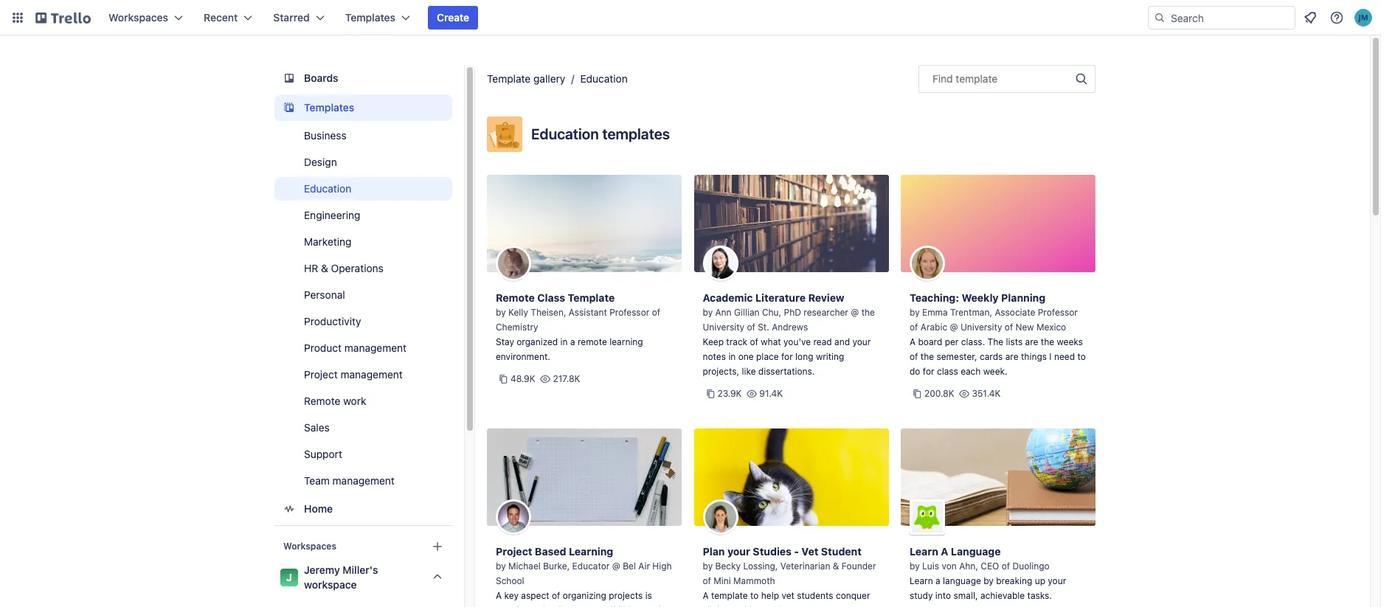 Task type: vqa. For each thing, say whether or not it's contained in the screenshot.


Task type: locate. For each thing, give the bounding box(es) containing it.
0 vertical spatial remote
[[496, 292, 535, 304]]

by inside "teaching: weekly planning by emma trentman, associate professor of arabic @ university of new mexico a board per class. the lists are the weeks of the semester, cards are things i need to do for class each week."
[[910, 307, 920, 318]]

2 horizontal spatial your
[[1048, 576, 1067, 587]]

education link
[[581, 72, 628, 85], [275, 177, 453, 201]]

and inside academic literature review by ann gillian chu, phd researcher @ the university of st. andrews keep track of what you've read and your notes in one place for long writing projects, like dissertations.
[[835, 337, 850, 348]]

professor up mexico
[[1038, 307, 1078, 318]]

boards
[[304, 72, 339, 84]]

of inside remote class template by kelly theisen, assistant professor of chemistry stay organized in a remote learning environment.
[[652, 307, 661, 318]]

project inside the project based learning by michael burke, educator @ bel air high school a key aspect of organizing projects is creating a timeline, responsibilities, an
[[496, 546, 533, 558]]

and up writing
[[835, 337, 850, 348]]

1 vertical spatial your
[[728, 546, 751, 558]]

students
[[797, 591, 834, 602]]

1 vertical spatial templates
[[304, 101, 355, 114]]

university inside academic literature review by ann gillian chu, phd researcher @ the university of st. andrews keep track of what you've read and your notes in one place for long writing projects, like dissertations.
[[703, 322, 745, 333]]

i
[[1050, 351, 1052, 362]]

1 professor from the left
[[610, 307, 650, 318]]

template inside plan your studies - vet student by becky lossing, veterinarian & founder of mini mammoth a template to help vet students conquer clinics and beyond!
[[712, 591, 748, 602]]

is
[[646, 591, 652, 602]]

remote up the sales
[[304, 395, 341, 407]]

the
[[988, 337, 1004, 348]]

1 horizontal spatial @
[[851, 307, 859, 318]]

to right 'need'
[[1078, 351, 1086, 362]]

1 horizontal spatial are
[[1026, 337, 1039, 348]]

of left mini
[[703, 576, 712, 587]]

1 horizontal spatial a
[[571, 337, 575, 348]]

by inside remote class template by kelly theisen, assistant professor of chemistry stay organized in a remote learning environment.
[[496, 307, 506, 318]]

0 horizontal spatial university
[[703, 322, 745, 333]]

template inside remote class template by kelly theisen, assistant professor of chemistry stay organized in a remote learning environment.
[[568, 292, 615, 304]]

remote up kelly
[[496, 292, 535, 304]]

template board image
[[281, 99, 298, 117]]

your right read
[[853, 337, 871, 348]]

university up "class."
[[961, 322, 1003, 333]]

andrews
[[772, 322, 809, 333]]

university down ann
[[703, 322, 745, 333]]

your inside learn a language by luis von ahn, ceo of duolingo learn a language by breaking up your study into small, achievable tasks.
[[1048, 576, 1067, 587]]

support
[[304, 448, 342, 461]]

0 vertical spatial in
[[561, 337, 568, 348]]

education icon image
[[487, 117, 523, 152]]

0 vertical spatial your
[[853, 337, 871, 348]]

operations
[[331, 262, 384, 275]]

primary element
[[0, 0, 1382, 35]]

template up assistant
[[568, 292, 615, 304]]

student
[[822, 546, 862, 558]]

by inside the project based learning by michael burke, educator @ bel air high school a key aspect of organizing projects is creating a timeline, responsibilities, an
[[496, 561, 506, 572]]

by down ceo
[[984, 576, 994, 587]]

things
[[1022, 351, 1047, 362]]

1 vertical spatial education link
[[275, 177, 453, 201]]

gallery
[[534, 72, 566, 85]]

jeremy miller (jeremymiller198) image
[[1355, 9, 1373, 27]]

of up timeline, in the bottom left of the page
[[552, 591, 561, 602]]

in inside academic literature review by ann gillian chu, phd researcher @ the university of st. andrews keep track of what you've read and your notes in one place for long writing projects, like dissertations.
[[729, 351, 736, 362]]

small,
[[954, 591, 978, 602]]

arabic
[[921, 322, 948, 333]]

@
[[851, 307, 859, 318], [950, 322, 959, 333], [613, 561, 621, 572]]

academic
[[703, 292, 753, 304]]

2 vertical spatial the
[[921, 351, 935, 362]]

1 vertical spatial for
[[923, 366, 935, 377]]

are down lists
[[1006, 351, 1019, 362]]

by left ann
[[703, 307, 713, 318]]

a up into
[[936, 576, 941, 587]]

of left st.
[[747, 322, 756, 333]]

1 vertical spatial to
[[751, 591, 759, 602]]

hr & operations
[[304, 262, 384, 275]]

0 horizontal spatial remote
[[304, 395, 341, 407]]

of left ann
[[652, 307, 661, 318]]

@ up the per
[[950, 322, 959, 333]]

1 horizontal spatial template
[[956, 72, 998, 85]]

& right hr
[[321, 262, 328, 275]]

0 horizontal spatial your
[[728, 546, 751, 558]]

create a workspace image
[[429, 538, 447, 556]]

a inside "teaching: weekly planning by emma trentman, associate professor of arabic @ university of new mexico a board per class. the lists are the weeks of the semester, cards are things i need to do for class each week."
[[910, 337, 916, 348]]

project for project management
[[304, 368, 338, 381]]

template
[[487, 72, 531, 85], [568, 292, 615, 304]]

education up engineering
[[304, 182, 352, 195]]

tasks.
[[1028, 591, 1053, 602]]

researcher
[[804, 307, 849, 318]]

1 horizontal spatial education link
[[581, 72, 628, 85]]

2 horizontal spatial the
[[1041, 337, 1055, 348]]

a up clinics at the right of the page
[[703, 591, 709, 602]]

0 vertical spatial management
[[345, 342, 407, 354]]

the up the i
[[1041, 337, 1055, 348]]

1 vertical spatial a
[[936, 576, 941, 587]]

2 vertical spatial @
[[613, 561, 621, 572]]

a up von
[[941, 546, 949, 558]]

planning
[[1002, 292, 1046, 304]]

support link
[[275, 443, 453, 467]]

0 horizontal spatial @
[[613, 561, 621, 572]]

a left the remote
[[571, 337, 575, 348]]

1 horizontal spatial for
[[923, 366, 935, 377]]

1 vertical spatial remote
[[304, 395, 341, 407]]

a left key
[[496, 591, 502, 602]]

0 vertical spatial education link
[[581, 72, 628, 85]]

0 vertical spatial templates
[[345, 11, 396, 24]]

new
[[1016, 322, 1035, 333]]

responsibilities,
[[578, 605, 643, 608]]

of right ceo
[[1002, 561, 1011, 572]]

0 horizontal spatial a
[[533, 605, 538, 608]]

learn a language by luis von ahn, ceo of duolingo learn a language by breaking up your study into small, achievable tasks.
[[910, 546, 1067, 602]]

weeks
[[1057, 337, 1084, 348]]

up
[[1035, 576, 1046, 587]]

1 horizontal spatial to
[[1078, 351, 1086, 362]]

a inside learn a language by luis von ahn, ceo of duolingo learn a language by breaking up your study into small, achievable tasks.
[[936, 576, 941, 587]]

0 horizontal spatial are
[[1006, 351, 1019, 362]]

management down productivity link
[[345, 342, 407, 354]]

by up school at the bottom left of the page
[[496, 561, 506, 572]]

for right do
[[923, 366, 935, 377]]

emma trentman, associate professor of arabic @ university of new mexico image
[[910, 246, 946, 281]]

Find template field
[[919, 65, 1096, 93]]

personal link
[[275, 283, 453, 307]]

education for education templates
[[531, 125, 599, 142]]

product
[[304, 342, 342, 354]]

create
[[437, 11, 470, 24]]

stay
[[496, 337, 514, 348]]

0 horizontal spatial template
[[487, 72, 531, 85]]

plan
[[703, 546, 725, 558]]

@ inside the project based learning by michael burke, educator @ bel air high school a key aspect of organizing projects is creating a timeline, responsibilities, an
[[613, 561, 621, 572]]

0 horizontal spatial the
[[862, 307, 875, 318]]

0 horizontal spatial professor
[[610, 307, 650, 318]]

2 horizontal spatial @
[[950, 322, 959, 333]]

learn up study
[[910, 576, 934, 587]]

professor inside remote class template by kelly theisen, assistant professor of chemistry stay organized in a remote learning environment.
[[610, 307, 650, 318]]

mini
[[714, 576, 731, 587]]

1 horizontal spatial professor
[[1038, 307, 1078, 318]]

1 vertical spatial in
[[729, 351, 736, 362]]

0 horizontal spatial workspaces
[[109, 11, 168, 24]]

@ left 'bel'
[[613, 561, 621, 572]]

theisen,
[[531, 307, 567, 318]]

your right the up
[[1048, 576, 1067, 587]]

0 horizontal spatial in
[[561, 337, 568, 348]]

0 notifications image
[[1302, 9, 1320, 27]]

template right 'find'
[[956, 72, 998, 85]]

1 horizontal spatial template
[[568, 292, 615, 304]]

management down support link
[[333, 475, 395, 487]]

to inside "teaching: weekly planning by emma trentman, associate professor of arabic @ university of new mexico a board per class. the lists are the weeks of the semester, cards are things i need to do for class each week."
[[1078, 351, 1086, 362]]

0 vertical spatial &
[[321, 262, 328, 275]]

management down product management link
[[341, 368, 403, 381]]

professor for template
[[610, 307, 650, 318]]

1 horizontal spatial project
[[496, 546, 533, 558]]

1 horizontal spatial the
[[921, 351, 935, 362]]

template left gallery
[[487, 72, 531, 85]]

0 vertical spatial for
[[782, 351, 793, 362]]

@ inside "teaching: weekly planning by emma trentman, associate professor of arabic @ university of new mexico a board per class. the lists are the weeks of the semester, cards are things i need to do for class each week."
[[950, 322, 959, 333]]

a inside the project based learning by michael burke, educator @ bel air high school a key aspect of organizing projects is creating a timeline, responsibilities, an
[[496, 591, 502, 602]]

in left the "one"
[[729, 351, 736, 362]]

0 horizontal spatial and
[[732, 605, 747, 608]]

0 vertical spatial to
[[1078, 351, 1086, 362]]

1 vertical spatial workspaces
[[283, 541, 337, 552]]

1 vertical spatial learn
[[910, 576, 934, 587]]

of inside plan your studies - vet student by becky lossing, veterinarian & founder of mini mammoth a template to help vet students conquer clinics and beyond!
[[703, 576, 712, 587]]

luis von ahn, ceo of duolingo image
[[910, 500, 946, 535]]

vet
[[782, 591, 795, 602]]

into
[[936, 591, 952, 602]]

learn up luis
[[910, 546, 939, 558]]

0 horizontal spatial for
[[782, 351, 793, 362]]

template down mini
[[712, 591, 748, 602]]

boards link
[[275, 65, 453, 92]]

switch to… image
[[10, 10, 25, 25]]

university inside "teaching: weekly planning by emma trentman, associate professor of arabic @ university of new mexico a board per class. the lists are the weeks of the semester, cards are things i need to do for class each week."
[[961, 322, 1003, 333]]

michael
[[509, 561, 541, 572]]

recent button
[[195, 6, 262, 30]]

0 vertical spatial are
[[1026, 337, 1039, 348]]

by left emma
[[910, 307, 920, 318]]

templates
[[603, 125, 670, 142]]

0 vertical spatial workspaces
[[109, 11, 168, 24]]

1 horizontal spatial &
[[833, 561, 840, 572]]

lossing,
[[744, 561, 778, 572]]

a left board
[[910, 337, 916, 348]]

1 horizontal spatial remote
[[496, 292, 535, 304]]

0 vertical spatial a
[[571, 337, 575, 348]]

0 vertical spatial learn
[[910, 546, 939, 558]]

class
[[937, 366, 959, 377]]

0 horizontal spatial project
[[304, 368, 338, 381]]

your inside academic literature review by ann gillian chu, phd researcher @ the university of st. andrews keep track of what you've read and your notes in one place for long writing projects, like dissertations.
[[853, 337, 871, 348]]

1 vertical spatial @
[[950, 322, 959, 333]]

0 horizontal spatial to
[[751, 591, 759, 602]]

1 horizontal spatial and
[[835, 337, 850, 348]]

becky lossing, veterinarian & founder of mini mammoth image
[[703, 500, 739, 535]]

template
[[956, 72, 998, 85], [712, 591, 748, 602]]

1 vertical spatial and
[[732, 605, 747, 608]]

0 horizontal spatial education link
[[275, 177, 453, 201]]

education down gallery
[[531, 125, 599, 142]]

0 vertical spatial and
[[835, 337, 850, 348]]

the down board
[[921, 351, 935, 362]]

home image
[[281, 500, 298, 518]]

becky
[[716, 561, 741, 572]]

0 vertical spatial education
[[581, 72, 628, 85]]

are up things at the right of the page
[[1026, 337, 1039, 348]]

2 university from the left
[[961, 322, 1003, 333]]

open information menu image
[[1330, 10, 1345, 25]]

language
[[951, 546, 1001, 558]]

a down aspect at left
[[533, 605, 538, 608]]

templates up the boards link
[[345, 11, 396, 24]]

templates button
[[336, 6, 419, 30]]

education link right gallery
[[581, 72, 628, 85]]

business
[[304, 129, 347, 142]]

project down product
[[304, 368, 338, 381]]

0 vertical spatial the
[[862, 307, 875, 318]]

& down student
[[833, 561, 840, 572]]

education templates
[[531, 125, 670, 142]]

teaching: weekly planning by emma trentman, associate professor of arabic @ university of new mexico a board per class. the lists are the weeks of the semester, cards are things i need to do for class each week.
[[910, 292, 1086, 377]]

1 vertical spatial the
[[1041, 337, 1055, 348]]

university
[[703, 322, 745, 333], [961, 322, 1003, 333]]

templates up the business
[[304, 101, 355, 114]]

to down "mammoth"
[[751, 591, 759, 602]]

@ right researcher
[[851, 307, 859, 318]]

0 vertical spatial project
[[304, 368, 338, 381]]

1 horizontal spatial in
[[729, 351, 736, 362]]

1 vertical spatial template
[[712, 591, 748, 602]]

project up michael
[[496, 546, 533, 558]]

j
[[286, 571, 292, 584]]

your inside plan your studies - vet student by becky lossing, veterinarian & founder of mini mammoth a template to help vet students conquer clinics and beyond!
[[728, 546, 751, 558]]

2 vertical spatial management
[[333, 475, 395, 487]]

by left luis
[[910, 561, 920, 572]]

1 horizontal spatial university
[[961, 322, 1003, 333]]

1 vertical spatial template
[[568, 292, 615, 304]]

for
[[782, 351, 793, 362], [923, 366, 935, 377]]

& inside plan your studies - vet student by becky lossing, veterinarian & founder of mini mammoth a template to help vet students conquer clinics and beyond!
[[833, 561, 840, 572]]

literature
[[756, 292, 806, 304]]

engineering
[[304, 209, 361, 221]]

product management link
[[275, 337, 453, 360]]

your up becky
[[728, 546, 751, 558]]

2 vertical spatial a
[[533, 605, 538, 608]]

351.4k
[[973, 388, 1001, 399]]

professor up learning
[[610, 307, 650, 318]]

1 vertical spatial project
[[496, 546, 533, 558]]

1 vertical spatial &
[[833, 561, 840, 572]]

education right gallery
[[581, 72, 628, 85]]

1 vertical spatial education
[[531, 125, 599, 142]]

the right researcher
[[862, 307, 875, 318]]

2 horizontal spatial a
[[936, 576, 941, 587]]

in right organized
[[561, 337, 568, 348]]

by for project
[[496, 561, 506, 572]]

hr
[[304, 262, 318, 275]]

2 vertical spatial education
[[304, 182, 352, 195]]

education link down design link
[[275, 177, 453, 201]]

to inside plan your studies - vet student by becky lossing, veterinarian & founder of mini mammoth a template to help vet students conquer clinics and beyond!
[[751, 591, 759, 602]]

professor
[[610, 307, 650, 318], [1038, 307, 1078, 318]]

by down plan
[[703, 561, 713, 572]]

template gallery link
[[487, 72, 566, 85]]

for up dissertations.
[[782, 351, 793, 362]]

of up do
[[910, 351, 919, 362]]

by
[[496, 307, 506, 318], [703, 307, 713, 318], [910, 307, 920, 318], [496, 561, 506, 572], [703, 561, 713, 572], [910, 561, 920, 572], [984, 576, 994, 587]]

von
[[942, 561, 957, 572]]

by for teaching:
[[910, 307, 920, 318]]

by inside academic literature review by ann gillian chu, phd researcher @ the university of st. andrews keep track of what you've read and your notes in one place for long writing projects, like dissertations.
[[703, 307, 713, 318]]

remote work
[[304, 395, 366, 407]]

of up lists
[[1005, 322, 1014, 333]]

1 horizontal spatial your
[[853, 337, 871, 348]]

0 horizontal spatial template
[[712, 591, 748, 602]]

0 vertical spatial template
[[956, 72, 998, 85]]

and right clinics at the right of the page
[[732, 605, 747, 608]]

your
[[853, 337, 871, 348], [728, 546, 751, 558], [1048, 576, 1067, 587]]

@ inside academic literature review by ann gillian chu, phd researcher @ the university of st. andrews keep track of what you've read and your notes in one place for long writing projects, like dissertations.
[[851, 307, 859, 318]]

1 vertical spatial management
[[341, 368, 403, 381]]

by left kelly
[[496, 307, 506, 318]]

studies
[[753, 546, 792, 558]]

education for the rightmost education link
[[581, 72, 628, 85]]

templates
[[345, 11, 396, 24], [304, 101, 355, 114]]

workspaces inside popup button
[[109, 11, 168, 24]]

a
[[910, 337, 916, 348], [941, 546, 949, 558], [496, 591, 502, 602], [703, 591, 709, 602]]

professor inside "teaching: weekly planning by emma trentman, associate professor of arabic @ university of new mexico a board per class. the lists are the weeks of the semester, cards are things i need to do for class each week."
[[1038, 307, 1078, 318]]

1 university from the left
[[703, 322, 745, 333]]

each
[[961, 366, 981, 377]]

2 vertical spatial your
[[1048, 576, 1067, 587]]

product management
[[304, 342, 407, 354]]

2 professor from the left
[[1038, 307, 1078, 318]]

remote inside remote class template by kelly theisen, assistant professor of chemistry stay organized in a remote learning environment.
[[496, 292, 535, 304]]

0 vertical spatial @
[[851, 307, 859, 318]]

of inside learn a language by luis von ahn, ceo of duolingo learn a language by breaking up your study into small, achievable tasks.
[[1002, 561, 1011, 572]]



Task type: describe. For each thing, give the bounding box(es) containing it.
217.8k
[[553, 374, 581, 385]]

productivity
[[304, 315, 361, 328]]

projects
[[609, 591, 643, 602]]

home
[[304, 503, 333, 515]]

team
[[304, 475, 330, 487]]

search image
[[1155, 12, 1166, 24]]

personal
[[304, 289, 345, 301]]

breaking
[[997, 576, 1033, 587]]

find template
[[933, 72, 998, 85]]

track
[[727, 337, 748, 348]]

chu,
[[763, 307, 782, 318]]

home link
[[275, 496, 453, 523]]

do
[[910, 366, 921, 377]]

recent
[[204, 11, 238, 24]]

michael burke, educator @ bel air high school image
[[496, 500, 531, 535]]

mexico
[[1037, 322, 1067, 333]]

like
[[742, 366, 756, 377]]

semester,
[[937, 351, 978, 362]]

1 horizontal spatial workspaces
[[283, 541, 337, 552]]

templates link
[[275, 94, 453, 121]]

team management link
[[275, 469, 453, 493]]

engineering link
[[275, 204, 453, 227]]

ahn,
[[960, 561, 979, 572]]

learning
[[610, 337, 643, 348]]

for inside academic literature review by ann gillian chu, phd researcher @ the university of st. andrews keep track of what you've read and your notes in one place for long writing projects, like dissertations.
[[782, 351, 793, 362]]

beyond!
[[750, 605, 784, 608]]

management for team management
[[333, 475, 395, 487]]

business link
[[275, 124, 453, 148]]

based
[[535, 546, 567, 558]]

dissertations.
[[759, 366, 815, 377]]

duolingo
[[1013, 561, 1050, 572]]

0 vertical spatial template
[[487, 72, 531, 85]]

and inside plan your studies - vet student by becky lossing, veterinarian & founder of mini mammoth a template to help vet students conquer clinics and beyond!
[[732, 605, 747, 608]]

management for project management
[[341, 368, 403, 381]]

a inside the project based learning by michael burke, educator @ bel air high school a key aspect of organizing projects is creating a timeline, responsibilities, an
[[533, 605, 538, 608]]

mammoth
[[734, 576, 776, 587]]

kelly theisen, assistant professor of chemistry image
[[496, 246, 531, 281]]

remote for remote class template by kelly theisen, assistant professor of chemistry stay organized in a remote learning environment.
[[496, 292, 535, 304]]

a inside plan your studies - vet student by becky lossing, veterinarian & founder of mini mammoth a template to help vet students conquer clinics and beyond!
[[703, 591, 709, 602]]

kelly
[[509, 307, 528, 318]]

class.
[[962, 337, 986, 348]]

founder
[[842, 561, 877, 572]]

high
[[653, 561, 672, 572]]

-
[[795, 546, 799, 558]]

work
[[343, 395, 366, 407]]

projects,
[[703, 366, 740, 377]]

burke,
[[543, 561, 570, 572]]

by for academic
[[703, 307, 713, 318]]

templates inside popup button
[[345, 11, 396, 24]]

91.4k
[[760, 388, 783, 399]]

1 learn from the top
[[910, 546, 939, 558]]

university for academic
[[703, 322, 745, 333]]

workspaces button
[[100, 6, 192, 30]]

board image
[[281, 69, 298, 87]]

by inside plan your studies - vet student by becky lossing, veterinarian & founder of mini mammoth a template to help vet students conquer clinics and beyond!
[[703, 561, 713, 572]]

plan your studies - vet student by becky lossing, veterinarian & founder of mini mammoth a template to help vet students conquer clinics and beyond!
[[703, 546, 877, 608]]

you've
[[784, 337, 811, 348]]

project management link
[[275, 363, 453, 387]]

by for learn
[[910, 561, 920, 572]]

project management
[[304, 368, 403, 381]]

23.9k
[[718, 388, 742, 399]]

environment.
[[496, 351, 551, 362]]

jeremy
[[304, 564, 340, 577]]

a inside learn a language by luis von ahn, ceo of duolingo learn a language by breaking up your study into small, achievable tasks.
[[941, 546, 949, 558]]

sales link
[[275, 416, 453, 440]]

of left what
[[750, 337, 759, 348]]

Search field
[[1166, 7, 1296, 29]]

jeremy miller's workspace
[[304, 564, 378, 591]]

for inside "teaching: weekly planning by emma trentman, associate professor of arabic @ university of new mexico a board per class. the lists are the weeks of the semester, cards are things i need to do for class each week."
[[923, 366, 935, 377]]

gillian
[[734, 307, 760, 318]]

class
[[538, 292, 566, 304]]

template gallery
[[487, 72, 566, 85]]

of left arabic
[[910, 322, 919, 333]]

read
[[814, 337, 832, 348]]

a inside remote class template by kelly theisen, assistant professor of chemistry stay organized in a remote learning environment.
[[571, 337, 575, 348]]

find
[[933, 72, 953, 85]]

trentman,
[[951, 307, 993, 318]]

in inside remote class template by kelly theisen, assistant professor of chemistry stay organized in a remote learning environment.
[[561, 337, 568, 348]]

educator
[[573, 561, 610, 572]]

1 vertical spatial are
[[1006, 351, 1019, 362]]

per
[[945, 337, 959, 348]]

school
[[496, 576, 525, 587]]

achievable
[[981, 591, 1025, 602]]

of inside the project based learning by michael burke, educator @ bel air high school a key aspect of organizing projects is creating a timeline, responsibilities, an
[[552, 591, 561, 602]]

university for teaching:
[[961, 322, 1003, 333]]

0 horizontal spatial &
[[321, 262, 328, 275]]

ceo
[[981, 561, 1000, 572]]

phd
[[784, 307, 802, 318]]

48.9k
[[511, 374, 536, 385]]

language
[[943, 576, 982, 587]]

study
[[910, 591, 933, 602]]

200.8k
[[925, 388, 955, 399]]

st.
[[758, 322, 770, 333]]

ann gillian chu, phd researcher @ the university of st. andrews image
[[703, 246, 739, 281]]

project for project based learning by michael burke, educator @ bel air high school a key aspect of organizing projects is creating a timeline, responsibilities, an
[[496, 546, 533, 558]]

remote for remote work
[[304, 395, 341, 407]]

workspace
[[304, 579, 357, 591]]

remote class template by kelly theisen, assistant professor of chemistry stay organized in a remote learning environment.
[[496, 292, 661, 362]]

associate
[[995, 307, 1036, 318]]

learning
[[569, 546, 614, 558]]

miller's
[[343, 564, 378, 577]]

what
[[761, 337, 781, 348]]

air
[[639, 561, 650, 572]]

by for remote
[[496, 307, 506, 318]]

team management
[[304, 475, 395, 487]]

management for product management
[[345, 342, 407, 354]]

2 learn from the top
[[910, 576, 934, 587]]

creating
[[496, 605, 530, 608]]

back to home image
[[35, 6, 91, 30]]

writing
[[816, 351, 845, 362]]

remote
[[578, 337, 607, 348]]

the inside academic literature review by ann gillian chu, phd researcher @ the university of st. andrews keep track of what you've read and your notes in one place for long writing projects, like dissertations.
[[862, 307, 875, 318]]

board
[[919, 337, 943, 348]]

starred
[[273, 11, 310, 24]]

notes
[[703, 351, 726, 362]]

template inside field
[[956, 72, 998, 85]]

professor for planning
[[1038, 307, 1078, 318]]

teaching:
[[910, 292, 960, 304]]

cards
[[980, 351, 1003, 362]]



